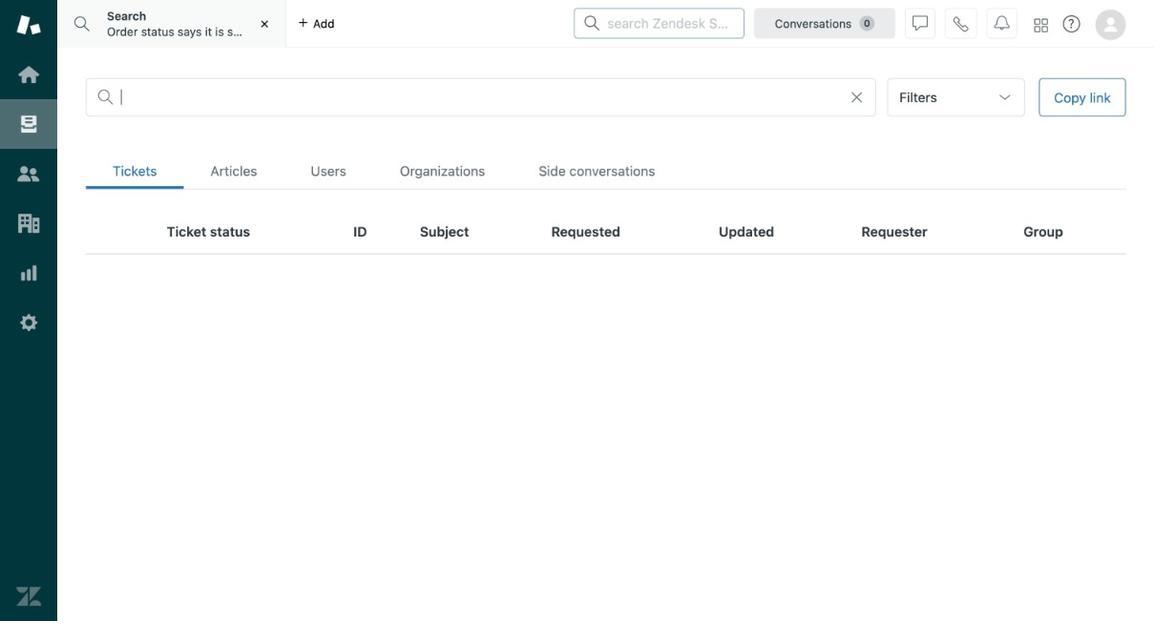Task type: describe. For each thing, give the bounding box(es) containing it.
admin image
[[16, 310, 41, 335]]

clear search image
[[849, 90, 865, 105]]

button displays agent's chat status as invisible. image
[[913, 16, 928, 31]]

views image
[[16, 112, 41, 137]]

main element
[[0, 0, 57, 622]]

zendesk products image
[[1035, 19, 1048, 32]]

notifications image
[[995, 16, 1010, 31]]



Task type: locate. For each thing, give the bounding box(es) containing it.
close image
[[255, 14, 274, 33]]

zendesk image
[[16, 585, 41, 609]]

organizations image
[[16, 211, 41, 236]]

customers image
[[16, 161, 41, 186]]

zendesk support image
[[16, 12, 41, 37]]

tabs tab list
[[57, 0, 677, 48]]

Search: text field
[[121, 89, 864, 106]]

get help image
[[1063, 15, 1080, 32]]

tab list
[[86, 152, 1126, 190]]

get started image
[[16, 62, 41, 87]]

reporting image
[[16, 261, 41, 285]]

tab
[[57, 0, 309, 48], [86, 152, 206, 189], [206, 152, 328, 189], [328, 152, 439, 189], [439, 152, 599, 189], [599, 152, 769, 189]]



Task type: vqa. For each thing, say whether or not it's contained in the screenshot.
tab list
yes



